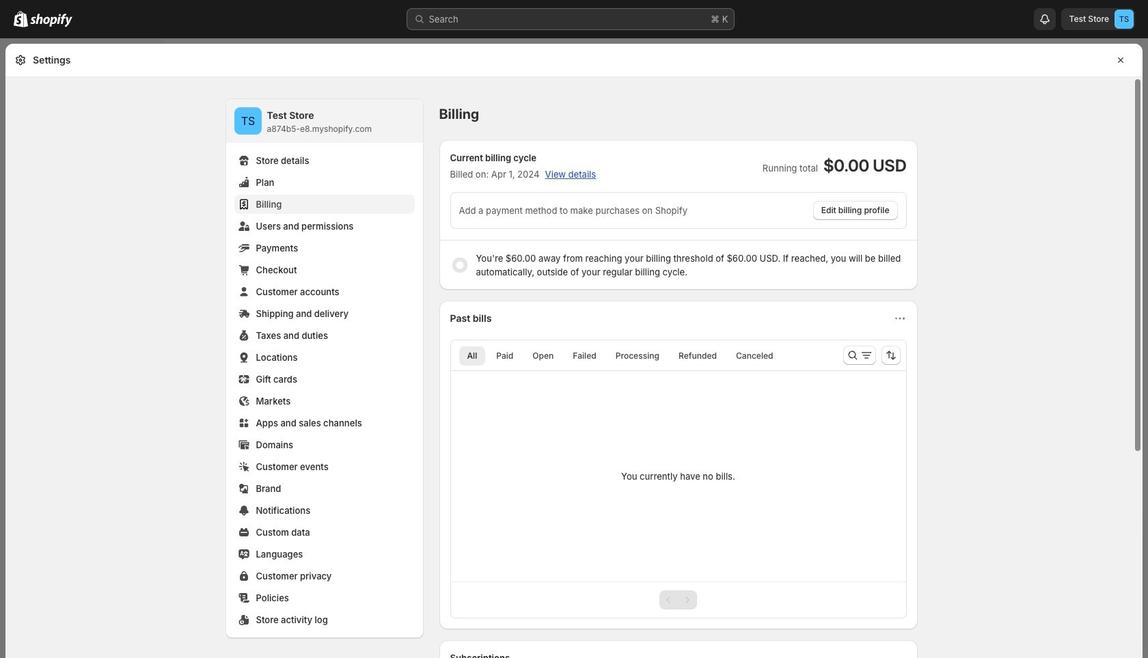 Task type: vqa. For each thing, say whether or not it's contained in the screenshot.
dialog
no



Task type: describe. For each thing, give the bounding box(es) containing it.
shop settings menu element
[[226, 99, 423, 638]]

test store image inside shop settings menu 'element'
[[234, 107, 261, 135]]



Task type: locate. For each thing, give the bounding box(es) containing it.
settings dialog
[[5, 44, 1143, 658]]

0 vertical spatial test store image
[[1115, 10, 1134, 29]]

1 horizontal spatial test store image
[[1115, 10, 1134, 29]]

tab list inside settings dialog
[[456, 346, 827, 366]]

shopify image
[[14, 11, 28, 27]]

tab list
[[456, 346, 827, 366]]

shopify image
[[30, 14, 72, 27]]

1 vertical spatial test store image
[[234, 107, 261, 135]]

test store image
[[1115, 10, 1134, 29], [234, 107, 261, 135]]

0 horizontal spatial test store image
[[234, 107, 261, 135]]



